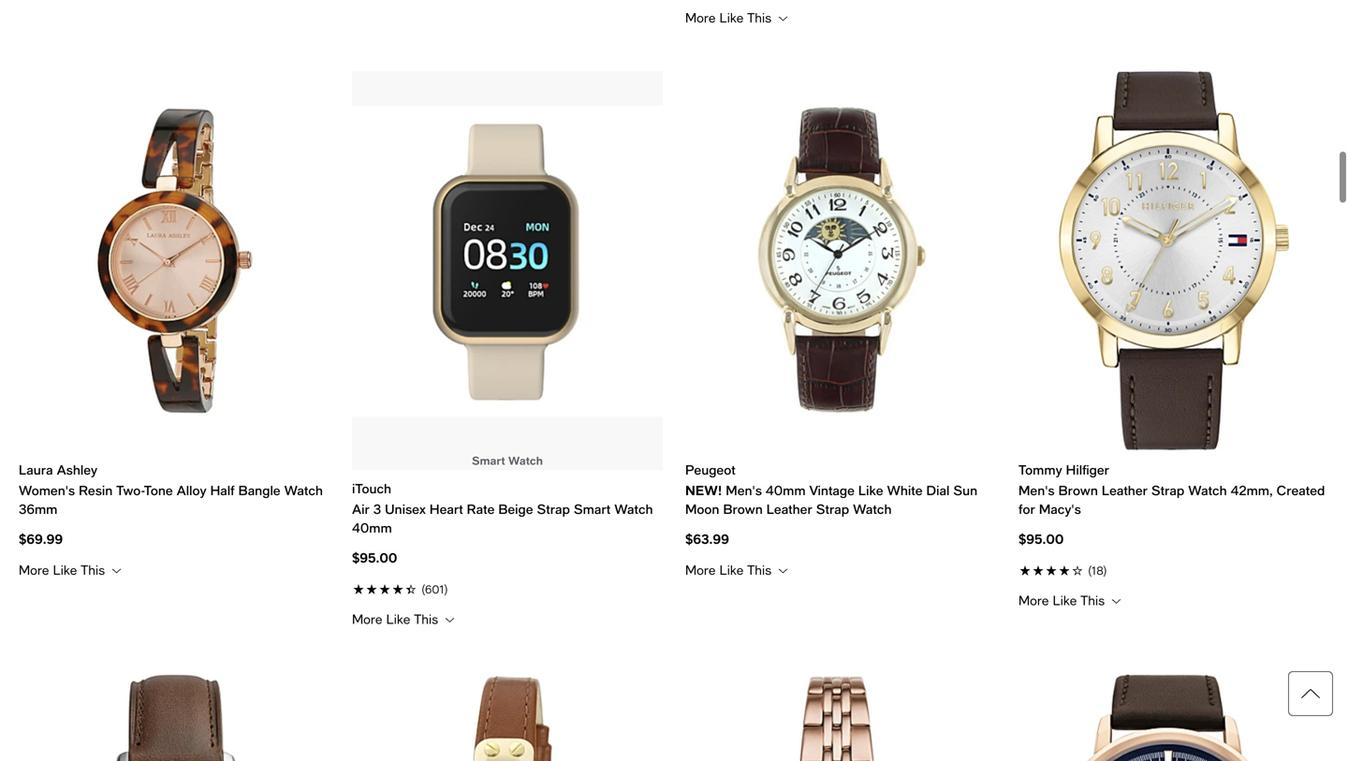 Task type: vqa. For each thing, say whether or not it's contained in the screenshot.
Watch in TOMMY HILFIGER MEN'S BROWN LEATHER STRAP WATCH 42MM, CREATED FOR MACY'S
yes



Task type: describe. For each thing, give the bounding box(es) containing it.
like inside group
[[720, 562, 744, 578]]

women's brown leather strap watch 10-9442chhy image
[[352, 673, 663, 761]]

leather inside tommy hilfiger men's brown leather strap watch 42mm, created for macy's
[[1102, 483, 1148, 498]]

laura
[[19, 462, 53, 477]]

resin
[[79, 483, 113, 498]]

women's scarlette three-hand date rose gold-tone stainless steel watch 32mm group
[[685, 673, 996, 761]]

this inside men's 40mm vintage like white dial sun moon brown leather strap watch group
[[747, 562, 772, 578]]

women's brown leather strap watch 10-9442chhy group
[[352, 673, 663, 761]]

like inside men's brown leather strap watch 42mm, created for macy's group
[[1053, 593, 1077, 608]]

half
[[210, 483, 235, 498]]

vintage
[[809, 483, 855, 498]]

$95.00 for 40mm
[[352, 550, 397, 565]]

more inside men's 40mm vintage like white dial sun moon brown leather strap watch group
[[685, 562, 716, 578]]

40mm inside men's 40mm vintage like white dial sun moon brown leather strap watch
[[766, 483, 806, 498]]

brown inside men's 40mm vintage like white dial sun moon brown leather strap watch
[[723, 501, 763, 517]]

dial
[[926, 483, 950, 498]]

strap inside men's 40mm vintage like white dial sun moon brown leather strap watch
[[816, 501, 849, 517]]

tommy hilfiger men's brown leather strap watch 42mm, created for macy's
[[1019, 462, 1325, 517]]

more inside women's resin two-tone alloy half bangle watch 36mm group
[[19, 562, 49, 578]]

sun
[[953, 483, 978, 498]]

strap inside the "itouch air 3 unisex heart rate beige strap smart watch 40mm"
[[537, 501, 570, 517]]

peugeot new!
[[685, 462, 736, 498]]

peugeot
[[685, 462, 736, 477]]

more inside air 3 unisex heart rate beige strap smart watch 40mm group
[[352, 611, 382, 627]]

watch inside the "itouch air 3 unisex heart rate beige strap smart watch 40mm"
[[614, 501, 653, 517]]

itouch air 3 unisex heart rate beige strap smart watch 40mm
[[352, 481, 653, 535]]

two-
[[116, 483, 144, 498]]

heart
[[430, 501, 463, 517]]

white
[[887, 483, 923, 498]]

more like this inside men's brown leather strap watch 42mm, created for macy's group
[[1019, 593, 1109, 608]]

like inside women's resin two-tone alloy half bangle watch 36mm group
[[53, 562, 77, 578]]

men's inside men's 40mm vintage like white dial sun moon brown leather strap watch
[[726, 483, 762, 498]]

men's brown leather strap watch 42mm, created for macy's group
[[1019, 71, 1329, 609]]

smart inside the "itouch air 3 unisex heart rate beige strap smart watch 40mm"
[[574, 501, 611, 517]]

watch up beige
[[508, 454, 543, 467]]

like
[[858, 483, 883, 498]]

42mm,
[[1231, 483, 1273, 498]]

$63.99
[[685, 531, 729, 547]]

men's inside tommy hilfiger men's brown leather strap watch 42mm, created for macy's
[[1019, 483, 1055, 498]]

watch inside tommy hilfiger men's brown leather strap watch 42mm, created for macy's
[[1188, 483, 1227, 498]]

beige
[[498, 501, 533, 517]]

men's 40mm vintage like white dial sun moon brown leather strap watch
[[685, 483, 978, 517]]

4.2778 out of 5 rating with 18 reviews image
[[1019, 560, 1329, 579]]

more like this inside air 3 unisex heart rate beige strap smart watch 40mm group
[[352, 611, 442, 627]]



Task type: locate. For each thing, give the bounding box(es) containing it.
air 3 unisex heart rate beige strap smart watch 40mm group
[[352, 71, 663, 628]]

watch
[[508, 454, 543, 467], [284, 483, 323, 498], [1188, 483, 1227, 498], [614, 501, 653, 517], [853, 501, 892, 517]]

0 vertical spatial 40mm
[[766, 483, 806, 498]]

women's scarlette three-hand date rose gold-tone stainless steel watch 32mm image
[[685, 673, 996, 761]]

more like this inside women's resin two-tone alloy half bangle watch 36mm group
[[19, 562, 109, 578]]

4.4376 out of 5 rating with 601 reviews image
[[352, 578, 663, 598]]

watch down like
[[853, 501, 892, 517]]

tommy
[[1019, 462, 1062, 477]]

unisex
[[385, 501, 426, 517]]

watch right bangle
[[284, 483, 323, 498]]

ashley
[[57, 462, 98, 477]]

smart right beige
[[574, 501, 611, 517]]

men's brown leather strap watch 44mm group
[[1019, 673, 1329, 761]]

1 horizontal spatial brown
[[1059, 483, 1098, 498]]

1 horizontal spatial leather
[[1102, 483, 1148, 498]]

new!
[[685, 483, 722, 498]]

1 horizontal spatial 40mm
[[766, 483, 806, 498]]

$95.00 inside air 3 unisex heart rate beige strap smart watch 40mm group
[[352, 550, 397, 565]]

strap
[[1152, 483, 1185, 498], [537, 501, 570, 517], [816, 501, 849, 517]]

like
[[720, 10, 744, 25], [53, 562, 77, 578], [720, 562, 744, 578], [1053, 593, 1077, 608], [386, 611, 410, 627]]

smart watch
[[472, 454, 543, 467]]

more like this
[[685, 10, 775, 25], [19, 562, 109, 578], [685, 562, 775, 578], [1019, 593, 1109, 608], [352, 611, 442, 627]]

created
[[1277, 483, 1325, 498]]

leather
[[1102, 483, 1148, 498], [767, 501, 812, 517]]

1 horizontal spatial men's
[[1019, 483, 1055, 498]]

0 vertical spatial $95.00
[[1019, 531, 1064, 547]]

0 horizontal spatial brown
[[723, 501, 763, 517]]

40mm inside the "itouch air 3 unisex heart rate beige strap smart watch 40mm"
[[352, 520, 392, 535]]

40mm
[[766, 483, 806, 498], [352, 520, 392, 535]]

hilfiger
[[1066, 462, 1109, 477]]

0 horizontal spatial leather
[[767, 501, 812, 517]]

$95.00 down for
[[1019, 531, 1064, 547]]

men's down tommy on the right bottom of the page
[[1019, 483, 1055, 498]]

this
[[747, 10, 772, 25], [81, 562, 105, 578], [747, 562, 772, 578], [1081, 593, 1105, 608], [414, 611, 438, 627]]

strap inside tommy hilfiger men's brown leather strap watch 42mm, created for macy's
[[1152, 483, 1185, 498]]

1 vertical spatial 40mm
[[352, 520, 392, 535]]

1 vertical spatial leather
[[767, 501, 812, 517]]

0 horizontal spatial strap
[[537, 501, 570, 517]]

1 horizontal spatial smart
[[574, 501, 611, 517]]

$95.00 down "3"
[[352, 550, 397, 565]]

moon
[[685, 501, 719, 517]]

1 vertical spatial smart
[[574, 501, 611, 517]]

strap right beige
[[537, 501, 570, 517]]

men's minimalist brown leather strap watch 44mm group
[[19, 673, 330, 761]]

alloy
[[177, 483, 207, 498]]

leather down hilfiger
[[1102, 483, 1148, 498]]

this inside women's resin two-tone alloy half bangle watch 36mm group
[[81, 562, 105, 578]]

0 horizontal spatial $95.00
[[352, 550, 397, 565]]

(18)
[[1088, 564, 1107, 577]]

$95.00 for macy's
[[1019, 531, 1064, 547]]

men's 40mm vintage like white dial sun moon brown leather strap watch group
[[685, 71, 996, 578]]

1 men's from the left
[[726, 483, 762, 498]]

0 vertical spatial brown
[[1059, 483, 1098, 498]]

0 vertical spatial leather
[[1102, 483, 1148, 498]]

watch left moon
[[614, 501, 653, 517]]

brown down hilfiger
[[1059, 483, 1098, 498]]

0 horizontal spatial 40mm
[[352, 520, 392, 535]]

2 horizontal spatial strap
[[1152, 483, 1185, 498]]

men's
[[726, 483, 762, 498], [1019, 483, 1055, 498]]

this inside men's brown leather strap watch 42mm, created for macy's group
[[1081, 593, 1105, 608]]

more inside men's brown leather strap watch 42mm, created for macy's group
[[1019, 593, 1049, 608]]

3
[[373, 501, 381, 517]]

1 horizontal spatial strap
[[816, 501, 849, 517]]

36mm
[[19, 501, 57, 517]]

women's resin two-tone alloy half bangle watch 36mm group
[[19, 71, 330, 578]]

bangle
[[238, 483, 280, 498]]

brown inside tommy hilfiger men's brown leather strap watch 42mm, created for macy's
[[1059, 483, 1098, 498]]

smart up rate
[[472, 454, 505, 467]]

men's minimalist brown leather strap watch 44mm image
[[19, 673, 330, 761]]

smart
[[472, 454, 505, 467], [574, 501, 611, 517]]

brown right moon
[[723, 501, 763, 517]]

1 vertical spatial brown
[[723, 501, 763, 517]]

tone
[[144, 483, 173, 498]]

scroll to top image
[[1288, 671, 1333, 716]]

men's down peugeot
[[726, 483, 762, 498]]

like inside air 3 unisex heart rate beige strap smart watch 40mm group
[[386, 611, 410, 627]]

strap down vintage
[[816, 501, 849, 517]]

1 vertical spatial $95.00
[[352, 550, 397, 565]]

(601)
[[421, 583, 448, 596]]

men's brown leather strap watch 44mm image
[[1019, 673, 1329, 761]]

$95.00 inside men's brown leather strap watch 42mm, created for macy's group
[[1019, 531, 1064, 547]]

more
[[685, 10, 716, 25], [19, 562, 49, 578], [685, 562, 716, 578], [1019, 593, 1049, 608], [352, 611, 382, 627]]

leather inside men's 40mm vintage like white dial sun moon brown leather strap watch
[[767, 501, 812, 517]]

strap up 4.2778 out of 5 rating with 18 reviews image
[[1152, 483, 1185, 498]]

2 men's from the left
[[1019, 483, 1055, 498]]

rate
[[467, 501, 495, 517]]

$69.99
[[19, 531, 63, 547]]

0 horizontal spatial smart
[[472, 454, 505, 467]]

for
[[1019, 501, 1035, 517]]

more like this inside men's 40mm vintage like white dial sun moon brown leather strap watch group
[[685, 562, 775, 578]]

$95.00
[[1019, 531, 1064, 547], [352, 550, 397, 565]]

watch inside laura ashley women's resin two-tone alloy half bangle watch 36mm
[[284, 483, 323, 498]]

40mm down "3"
[[352, 520, 392, 535]]

itouch
[[352, 481, 391, 496]]

watch inside men's 40mm vintage like white dial sun moon brown leather strap watch
[[853, 501, 892, 517]]

1 horizontal spatial $95.00
[[1019, 531, 1064, 547]]

laura ashley women's resin two-tone alloy half bangle watch 36mm
[[19, 462, 323, 517]]

40mm left vintage
[[766, 483, 806, 498]]

macy's
[[1039, 501, 1081, 517]]

brown
[[1059, 483, 1098, 498], [723, 501, 763, 517]]

0 horizontal spatial men's
[[726, 483, 762, 498]]

leather down vintage
[[767, 501, 812, 517]]

watch left 42mm,
[[1188, 483, 1227, 498]]

women's
[[19, 483, 75, 498]]

0 vertical spatial smart
[[472, 454, 505, 467]]

this inside air 3 unisex heart rate beige strap smart watch 40mm group
[[414, 611, 438, 627]]

air
[[352, 501, 370, 517]]



